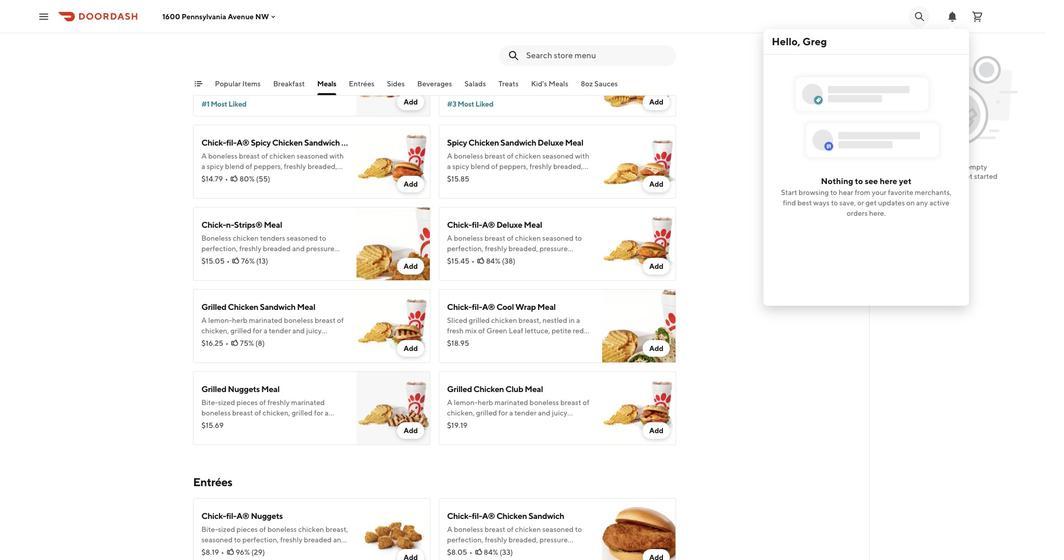 Task type: locate. For each thing, give the bounding box(es) containing it.
in up choice
[[257, 547, 263, 555]]

freshly up dipping
[[280, 536, 303, 545]]

most
[[211, 100, 227, 108], [458, 100, 474, 108]]

1 vertical spatial 84%
[[484, 549, 498, 557]]

100% left the "(13)" on the top left of page
[[235, 255, 254, 263]]

1 horizontal spatial breaded
[[304, 536, 332, 545]]

1 horizontal spatial of
[[273, 557, 280, 561]]

0 vertical spatial freshly
[[485, 75, 507, 83]]

peanut
[[526, 85, 550, 94], [280, 255, 304, 263], [310, 547, 334, 555]]

0 horizontal spatial cooked
[[201, 255, 226, 263]]

2 horizontal spatial meals
[[549, 80, 569, 88]]

1 horizontal spatial boneless
[[454, 65, 483, 73]]

2 horizontal spatial peanut
[[526, 85, 550, 94]]

refined up dipping
[[285, 547, 309, 555]]

1 vertical spatial 100%
[[235, 255, 254, 263]]

• for chick-fil-a® sandwich meal
[[471, 87, 474, 96]]

1 horizontal spatial freshly
[[280, 536, 303, 545]]

hear
[[839, 188, 854, 197]]

cooked inside chick-fil-a® nuggets bite-sized pieces of boneless chicken breast, seasoned to perfection, freshly breaded and pressure cooked in 100% refined peanut oil. available with choice of dipping sauce.
[[231, 547, 256, 555]]

meals right kid's
[[549, 80, 569, 88]]

sandwich inside chick-fil-a® sandwich meal a boneless breast of chicken seasoned to perfection, freshly breaded, pressure cooked in 100% refined peanut oil.
[[497, 51, 532, 60]]

meals left 'entrées' button
[[317, 80, 336, 88]]

1 vertical spatial seasoned
[[287, 234, 318, 243]]

0 horizontal spatial liked
[[229, 100, 247, 108]]

chick- for chick-fil-a® deluxe meal
[[447, 220, 472, 230]]

100% left (85)
[[481, 85, 500, 94]]

0 horizontal spatial 100%
[[235, 255, 254, 263]]

cooked down boneless
[[201, 255, 226, 263]]

2 vertical spatial chicken
[[298, 526, 324, 534]]

grilled
[[201, 303, 226, 312], [201, 385, 226, 395], [447, 385, 472, 395]]

1 horizontal spatial seasoned
[[287, 234, 318, 243]]

96% (29)
[[236, 549, 265, 557]]

perfection, down boneless
[[201, 245, 238, 253]]

84% (38)
[[486, 257, 516, 266]]

80% left (85)
[[486, 87, 501, 96]]

a® up 84% (38) in the top of the page
[[482, 220, 495, 230]]

fil- down #1 most liked
[[226, 138, 237, 148]]

spicy chicken sandwich deluxe meal image
[[602, 125, 676, 199]]

0 horizontal spatial get
[[866, 199, 877, 207]]

0 horizontal spatial most
[[211, 100, 227, 108]]

grilled chicken club meal image
[[602, 372, 676, 446]]

• right $16.25
[[226, 339, 229, 348]]

1 vertical spatial freshly
[[239, 245, 262, 253]]

items
[[934, 172, 952, 181]]

add button for grilled chicken club meal
[[643, 423, 670, 439]]

grilled up $16.25 •
[[201, 303, 226, 312]]

cooked up with
[[231, 547, 256, 555]]

notification bell image
[[947, 10, 959, 23]]

to
[[575, 65, 582, 73], [954, 172, 961, 181], [855, 176, 863, 186], [831, 188, 838, 197], [831, 199, 838, 207], [319, 234, 326, 243], [234, 536, 241, 545]]

1 horizontal spatial deluxe
[[538, 138, 564, 148]]

grilled for grilled chicken club meal
[[447, 385, 472, 395]]

1 horizontal spatial get
[[962, 172, 973, 181]]

$15.45 •
[[447, 257, 475, 266]]

0 vertical spatial seasoned
[[543, 65, 574, 73]]

cooked
[[447, 85, 472, 94], [201, 255, 226, 263], [231, 547, 256, 555]]

liked down salads button
[[476, 100, 494, 108]]

entrées left sides
[[349, 80, 375, 88]]

1 horizontal spatial entrées
[[349, 80, 375, 88]]

entrées up bite- at the bottom left of page
[[193, 476, 232, 489]]

start
[[781, 188, 798, 197]]

0 horizontal spatial entrées
[[193, 476, 232, 489]]

2 horizontal spatial chicken
[[515, 65, 541, 73]]

get right or
[[866, 199, 877, 207]]

chick-fil-a® cool wrap meal
[[447, 303, 556, 312]]

freshly down 'breast'
[[485, 75, 507, 83]]

fil- left cool
[[472, 303, 482, 312]]

0 vertical spatial deluxe
[[538, 138, 564, 148]]

75% (8)
[[240, 339, 265, 348]]

seasoned down bite- at the bottom left of page
[[201, 536, 233, 545]]

2 vertical spatial in
[[257, 547, 263, 555]]

chick- up $18.95
[[447, 303, 472, 312]]

oil.
[[551, 85, 561, 94], [305, 255, 315, 263], [335, 547, 345, 555]]

chicken inside chick-n-strips® meal boneless chicken tenders seasoned to perfection, freshly breaded and pressure cooked in 100% refined peanut oil.
[[233, 234, 259, 243]]

76% left (134)
[[241, 87, 254, 96]]

chick-fil-a® chicken sandwich image
[[602, 499, 676, 561]]

to inside chick-fil-a® nuggets bite-sized pieces of boneless chicken breast, seasoned to perfection, freshly breaded and pressure cooked in 100% refined peanut oil. available with choice of dipping sauce.
[[234, 536, 241, 545]]

chicken down strips®
[[233, 234, 259, 243]]

2 horizontal spatial pressure
[[540, 75, 568, 83]]

a® for nuggets
[[237, 512, 249, 522]]

peanut up sauce.
[[310, 547, 334, 555]]

0 vertical spatial in
[[473, 85, 479, 94]]

to up 96%
[[234, 536, 241, 545]]

fil- up 'salads'
[[472, 51, 482, 60]]

oil. right the "(13)" on the top left of page
[[305, 255, 315, 263]]

boneless up dipping
[[268, 526, 297, 534]]

chick-fil-a® cool wrap meal image
[[602, 289, 676, 363]]

chick- up $15.45
[[447, 220, 472, 230]]

84% for chicken
[[484, 549, 498, 557]]

freshly up 76% (13)
[[239, 245, 262, 253]]

2 vertical spatial 100%
[[265, 547, 284, 555]]

• for grilled chicken sandwich meal
[[226, 339, 229, 348]]

chick- inside chick-n-strips® meal boneless chicken tenders seasoned to perfection, freshly breaded and pressure cooked in 100% refined peanut oil.
[[201, 220, 226, 230]]

1 vertical spatial oil.
[[305, 255, 315, 263]]

refined inside chick-fil-a® nuggets bite-sized pieces of boneless chicken breast, seasoned to perfection, freshly breaded and pressure cooked in 100% refined peanut oil. available with choice of dipping sauce.
[[285, 547, 309, 555]]

2 spicy from the left
[[447, 138, 467, 148]]

add for chick-fil-a® cool wrap meal
[[649, 345, 664, 353]]

2 vertical spatial cooked
[[231, 547, 256, 555]]

seasoned inside chick-fil-a® nuggets bite-sized pieces of boneless chicken breast, seasoned to perfection, freshly breaded and pressure cooked in 100% refined peanut oil. available with choice of dipping sauce.
[[201, 536, 233, 545]]

100% up choice
[[265, 547, 284, 555]]

chicken inside chick-fil-a® sandwich meal a boneless breast of chicken seasoned to perfection, freshly breaded, pressure cooked in 100% refined peanut oil.
[[515, 65, 541, 73]]

84%
[[486, 257, 501, 266], [484, 549, 498, 557]]

1 vertical spatial breaded
[[304, 536, 332, 545]]

get inside nothing to see here yet start browsing to hear from your favorite merchants, find best ways to save, or get updates on any active orders here.
[[866, 199, 877, 207]]

2 vertical spatial pressure
[[201, 547, 230, 555]]

84% left (33)
[[484, 549, 498, 557]]

0 horizontal spatial oil.
[[305, 255, 315, 263]]

sauce.
[[308, 557, 329, 561]]

• for chick-n-strips® meal
[[227, 257, 230, 266]]

1 horizontal spatial in
[[257, 547, 263, 555]]

• right '$14.79' at the top left of page
[[225, 175, 228, 183]]

bite-
[[201, 526, 218, 534]]

2 vertical spatial of
[[273, 557, 280, 561]]

1 vertical spatial cooked
[[201, 255, 226, 263]]

0 horizontal spatial meals
[[193, 20, 223, 33]]

a® left cool
[[482, 303, 495, 312]]

peanut inside chick-fil-a® nuggets bite-sized pieces of boneless chicken breast, seasoned to perfection, freshly breaded and pressure cooked in 100% refined peanut oil. available with choice of dipping sauce.
[[310, 547, 334, 555]]

fil- inside chick-fil-a® sandwich meal a boneless breast of chicken seasoned to perfection, freshly breaded, pressure cooked in 100% refined peanut oil.
[[472, 51, 482, 60]]

boneless up 'salads'
[[454, 65, 483, 73]]

chick-fil-a® spicy chicken sandwich meal image
[[357, 125, 431, 199]]

1 horizontal spatial oil.
[[335, 547, 345, 555]]

find
[[783, 199, 796, 207]]

1 horizontal spatial spicy
[[447, 138, 467, 148]]

chick-fil-a® nuggets bite-sized pieces of boneless chicken breast, seasoned to perfection, freshly breaded and pressure cooked in 100% refined peanut oil. available with choice of dipping sauce.
[[201, 512, 348, 561]]

spicy up (55) on the top of the page
[[251, 138, 271, 148]]

cooked up the #3
[[447, 85, 472, 94]]

0 vertical spatial 76%
[[241, 87, 254, 96]]

1 vertical spatial pressure
[[306, 245, 335, 253]]

2 horizontal spatial cooked
[[447, 85, 472, 94]]

fil-
[[472, 51, 482, 60], [226, 138, 237, 148], [472, 220, 482, 230], [472, 303, 482, 312], [226, 512, 237, 522], [472, 512, 482, 522]]

0 vertical spatial and
[[292, 245, 305, 253]]

add button for chick-n-strips® meal
[[397, 258, 424, 275]]

peanut down tenders
[[280, 255, 304, 263]]

spicy up the $15.85 at the top of page
[[447, 138, 467, 148]]

76% left the "(13)" on the top left of page
[[241, 257, 255, 266]]

a® up 80% (55)
[[237, 138, 249, 148]]

and
[[292, 245, 305, 253], [333, 536, 346, 545]]

to down nothing
[[831, 188, 838, 197]]

80% for chick-fil-a® sandwich meal
[[486, 87, 501, 96]]

0 vertical spatial perfection,
[[447, 75, 484, 83]]

2 horizontal spatial in
[[473, 85, 479, 94]]

to up 8oz
[[575, 65, 582, 73]]

0 horizontal spatial and
[[292, 245, 305, 253]]

best
[[798, 199, 812, 207]]

chicken inside chick-fil-a® nuggets bite-sized pieces of boneless chicken breast, seasoned to perfection, freshly breaded and pressure cooked in 100% refined peanut oil. available with choice of dipping sauce.
[[298, 526, 324, 534]]

• right $8.05
[[469, 549, 473, 557]]

2 horizontal spatial 100%
[[481, 85, 500, 94]]

fil- up $8.05 •
[[472, 512, 482, 522]]

a® for chicken
[[482, 512, 495, 522]]

0 horizontal spatial breaded
[[263, 245, 291, 253]]

add
[[404, 98, 418, 106], [649, 98, 664, 106], [919, 172, 933, 181], [404, 180, 418, 188], [649, 180, 664, 188], [404, 262, 418, 271], [649, 262, 664, 271], [404, 345, 418, 353], [649, 345, 664, 353], [404, 427, 418, 435], [649, 427, 664, 435]]

0 horizontal spatial spicy
[[251, 138, 271, 148]]

freshly inside chick-fil-a® sandwich meal a boneless breast of chicken seasoned to perfection, freshly breaded, pressure cooked in 100% refined peanut oil.
[[485, 75, 507, 83]]

deluxe
[[538, 138, 564, 148], [497, 220, 523, 230]]

chicken for grilled chicken sandwich meal
[[228, 303, 258, 312]]

chick-fil-a® deluxe meal
[[447, 220, 542, 230]]

• for chick-fil-a® deluxe meal
[[472, 257, 475, 266]]

pressure inside chick-n-strips® meal boneless chicken tenders seasoned to perfection, freshly breaded and pressure cooked in 100% refined peanut oil.
[[306, 245, 335, 253]]

add for spicy chicken sandwich deluxe meal
[[649, 180, 664, 188]]

breaded
[[263, 245, 291, 253], [304, 536, 332, 545]]

oil. right kid's
[[551, 85, 561, 94]]

2 vertical spatial freshly
[[280, 536, 303, 545]]

0 horizontal spatial 80%
[[240, 175, 255, 183]]

0 vertical spatial peanut
[[526, 85, 550, 94]]

1 liked from the left
[[229, 100, 247, 108]]

1 vertical spatial entrées
[[193, 476, 232, 489]]

add button for spicy chicken sandwich deluxe meal
[[643, 176, 670, 193]]

$8.19
[[201, 549, 219, 557]]

• right $8.19
[[221, 549, 224, 557]]

1 vertical spatial and
[[333, 536, 346, 545]]

spicy
[[251, 138, 271, 148], [447, 138, 467, 148]]

get down is
[[962, 172, 973, 181]]

open menu image
[[37, 10, 50, 23]]

0 horizontal spatial pressure
[[201, 547, 230, 555]]

0 vertical spatial oil.
[[551, 85, 561, 94]]

chick-fil-a® deluxe meal image
[[602, 207, 676, 281]]

1 vertical spatial chicken
[[233, 234, 259, 243]]

0 horizontal spatial deluxe
[[497, 220, 523, 230]]

0 horizontal spatial perfection,
[[201, 245, 238, 253]]

0 vertical spatial pressure
[[540, 75, 568, 83]]

100% inside chick-fil-a® nuggets bite-sized pieces of boneless chicken breast, seasoned to perfection, freshly breaded and pressure cooked in 100% refined peanut oil. available with choice of dipping sauce.
[[265, 547, 284, 555]]

oil. down the breast,
[[335, 547, 345, 555]]

add for chick-n-strips® meal
[[404, 262, 418, 271]]

100% inside chick-fil-a® sandwich meal a boneless breast of chicken seasoned to perfection, freshly breaded, pressure cooked in 100% refined peanut oil.
[[481, 85, 500, 94]]

and inside chick-n-strips® meal boneless chicken tenders seasoned to perfection, freshly breaded and pressure cooked in 100% refined peanut oil.
[[292, 245, 305, 253]]

1600 pennsylvania avenue nw button
[[162, 12, 277, 21]]

chicken for grilled chicken club meal
[[474, 385, 504, 395]]

grilled for grilled nuggets meal
[[201, 385, 226, 395]]

$15.85
[[447, 175, 470, 183]]

$19.19
[[447, 422, 468, 430]]

chicken for spicy chicken sandwich deluxe meal
[[469, 138, 499, 148]]

2 horizontal spatial oil.
[[551, 85, 561, 94]]

0 vertical spatial entrées
[[349, 80, 375, 88]]

perfection, inside chick-n-strips® meal boneless chicken tenders seasoned to perfection, freshly breaded and pressure cooked in 100% refined peanut oil.
[[201, 245, 238, 253]]

1 vertical spatial boneless
[[268, 526, 297, 534]]

of up 'treats'
[[507, 65, 514, 73]]

add for grilled nuggets meal
[[404, 427, 418, 435]]

1 vertical spatial get
[[866, 199, 877, 207]]

80%
[[486, 87, 501, 96], [240, 175, 255, 183]]

• up #3 most liked at the left top
[[471, 87, 474, 96]]

a® up 84% (33)
[[482, 512, 495, 522]]

pressure inside chick-fil-a® nuggets bite-sized pieces of boneless chicken breast, seasoned to perfection, freshly breaded and pressure cooked in 100% refined peanut oil. available with choice of dipping sauce.
[[201, 547, 230, 555]]

fil- inside chick-fil-a® nuggets bite-sized pieces of boneless chicken breast, seasoned to perfection, freshly breaded and pressure cooked in 100% refined peanut oil. available with choice of dipping sauce.
[[226, 512, 237, 522]]

liked down popular items button
[[229, 100, 247, 108]]

seasoned right tenders
[[287, 234, 318, 243]]

fil- up sized
[[226, 512, 237, 522]]

pressure inside chick-fil-a® sandwich meal a boneless breast of chicken seasoned to perfection, freshly breaded, pressure cooked in 100% refined peanut oil.
[[540, 75, 568, 83]]

1 vertical spatial 80%
[[240, 175, 255, 183]]

• right $15.45
[[472, 257, 475, 266]]

to down cart at the top
[[954, 172, 961, 181]]

chick- up a
[[447, 51, 472, 60]]

fil- up the $15.45 •
[[472, 220, 482, 230]]

to right tenders
[[319, 234, 326, 243]]

to inside chick-fil-a® sandwich meal a boneless breast of chicken seasoned to perfection, freshly breaded, pressure cooked in 100% refined peanut oil.
[[575, 65, 582, 73]]

nuggets up pieces at the bottom of the page
[[251, 512, 283, 522]]

choice
[[250, 557, 272, 561]]

oil. inside chick-n-strips® meal boneless chicken tenders seasoned to perfection, freshly breaded and pressure cooked in 100% refined peanut oil.
[[305, 255, 315, 263]]

add for grilled chicken sandwich meal
[[404, 345, 418, 353]]

1 horizontal spatial liked
[[476, 100, 494, 108]]

2 horizontal spatial perfection,
[[447, 75, 484, 83]]

refined inside chick-n-strips® meal boneless chicken tenders seasoned to perfection, freshly breaded and pressure cooked in 100% refined peanut oil.
[[255, 255, 279, 263]]

1 vertical spatial peanut
[[280, 255, 304, 263]]

nuggets
[[228, 385, 260, 395], [251, 512, 283, 522]]

chick- inside chick-fil-a® nuggets bite-sized pieces of boneless chicken breast, seasoned to perfection, freshly breaded and pressure cooked in 100% refined peanut oil. available with choice of dipping sauce.
[[201, 512, 226, 522]]

kid's
[[531, 80, 547, 88]]

1 vertical spatial deluxe
[[497, 220, 523, 230]]

2 horizontal spatial seasoned
[[543, 65, 574, 73]]

2 horizontal spatial of
[[507, 65, 514, 73]]

salads
[[465, 80, 486, 88]]

$14.55 •
[[201, 87, 229, 96]]

meal inside chick-fil-a® sandwich meal a boneless breast of chicken seasoned to perfection, freshly breaded, pressure cooked in 100% refined peanut oil.
[[534, 51, 552, 60]]

refined down tenders
[[255, 255, 279, 263]]

chicken left the breast,
[[298, 526, 324, 534]]

chick- inside chick-fil-a® sandwich meal a boneless breast of chicken seasoned to perfection, freshly breaded, pressure cooked in 100% refined peanut oil.
[[447, 51, 472, 60]]

1 most from the left
[[211, 100, 227, 108]]

a® up 'breast'
[[482, 51, 495, 60]]

browsing
[[799, 188, 829, 197]]

grilled chicken sandwich meal
[[201, 303, 315, 312]]

fil- for sandwich
[[472, 51, 482, 60]]

popular
[[215, 80, 241, 88]]

meal
[[534, 51, 552, 60], [342, 138, 360, 148], [565, 138, 584, 148], [264, 220, 282, 230], [524, 220, 542, 230], [297, 303, 315, 312], [538, 303, 556, 312], [261, 385, 280, 395], [525, 385, 543, 395]]

hello,
[[772, 35, 801, 47]]

0 vertical spatial of
[[507, 65, 514, 73]]

nothing to see here yet start browsing to hear from your favorite merchants, find best ways to save, or get updates on any active orders here.
[[781, 176, 952, 218]]

chicken up breaded,
[[515, 65, 541, 73]]

breakfast button
[[273, 79, 305, 95]]

grilled up the $15.69
[[201, 385, 226, 395]]

grilled for grilled chicken sandwich meal
[[201, 303, 226, 312]]

84% for deluxe
[[486, 257, 501, 266]]

salads button
[[465, 79, 486, 95]]

0 vertical spatial refined
[[501, 85, 525, 94]]

get
[[962, 172, 973, 181], [866, 199, 877, 207]]

of right pieces at the bottom of the page
[[259, 526, 266, 534]]

seasoned
[[543, 65, 574, 73], [287, 234, 318, 243], [201, 536, 233, 545]]

84% left "(38)"
[[486, 257, 501, 266]]

deluxe for a®
[[497, 220, 523, 230]]

1 horizontal spatial 100%
[[265, 547, 284, 555]]

get inside your cart is empty add items to get started
[[962, 172, 973, 181]]

2 vertical spatial oil.
[[335, 547, 345, 555]]

1 horizontal spatial meals
[[317, 80, 336, 88]]

a® inside chick-fil-a® sandwich meal a boneless breast of chicken seasoned to perfection, freshly breaded, pressure cooked in 100% refined peanut oil.
[[482, 51, 495, 60]]

1 horizontal spatial and
[[333, 536, 346, 545]]

$14.39 •
[[447, 87, 474, 96]]

refined down breaded,
[[501, 85, 525, 94]]

$14.79
[[201, 175, 223, 183]]

in up #3 most liked at the left top
[[473, 85, 479, 94]]

add button for chick-fil-a® deluxe meal
[[643, 258, 670, 275]]

chick- up bite- at the bottom left of page
[[201, 512, 226, 522]]

freshly
[[485, 75, 507, 83], [239, 245, 262, 253], [280, 536, 303, 545]]

most down $14.55 •
[[211, 100, 227, 108]]

0 horizontal spatial chicken
[[233, 234, 259, 243]]

a® inside chick-fil-a® nuggets bite-sized pieces of boneless chicken breast, seasoned to perfection, freshly breaded and pressure cooked in 100% refined peanut oil. available with choice of dipping sauce.
[[237, 512, 249, 522]]

84% (33)
[[484, 549, 513, 557]]

add inside your cart is empty add items to get started
[[919, 172, 933, 181]]

chick-fil-a® sandwich meal a boneless breast of chicken seasoned to perfection, freshly breaded, pressure cooked in 100% refined peanut oil.
[[447, 51, 582, 94]]

in inside chick-n-strips® meal boneless chicken tenders seasoned to perfection, freshly breaded and pressure cooked in 100% refined peanut oil.
[[228, 255, 234, 263]]

a® up pieces at the bottom of the page
[[237, 512, 249, 522]]

here
[[880, 176, 898, 186]]

0 vertical spatial 80%
[[486, 87, 501, 96]]

in
[[473, 85, 479, 94], [228, 255, 234, 263], [257, 547, 263, 555]]

1 horizontal spatial chicken
[[298, 526, 324, 534]]

2 liked from the left
[[476, 100, 494, 108]]

76% for 76% (13)
[[241, 257, 255, 266]]

breaded up sauce.
[[304, 536, 332, 545]]

breaded down tenders
[[263, 245, 291, 253]]

most down $14.39 •
[[458, 100, 474, 108]]

8oz sauces
[[581, 80, 618, 88]]

meals left avenue
[[193, 20, 223, 33]]

boneless
[[201, 234, 231, 243]]

seasoned up kid's meals
[[543, 65, 574, 73]]

fil- for nuggets
[[226, 512, 237, 522]]

liked for #1 most liked
[[229, 100, 247, 108]]

1 vertical spatial nuggets
[[251, 512, 283, 522]]

grilled up '$19.19'
[[447, 385, 472, 395]]

perfection,
[[447, 75, 484, 83], [201, 245, 238, 253], [242, 536, 279, 545]]

1 horizontal spatial 80%
[[486, 87, 501, 96]]

updates
[[879, 199, 905, 207]]

of right choice
[[273, 557, 280, 561]]

peanut down breaded,
[[526, 85, 550, 94]]

2 vertical spatial perfection,
[[242, 536, 279, 545]]

1 vertical spatial refined
[[255, 255, 279, 263]]

• right $15.05 at the left of the page
[[227, 257, 230, 266]]

in right $15.05 at the left of the page
[[228, 255, 234, 263]]

(13)
[[256, 257, 268, 266]]

spicy chicken sandwich deluxe meal
[[447, 138, 584, 148]]

greg
[[803, 35, 827, 47]]

0 horizontal spatial in
[[228, 255, 234, 263]]

perfection, up (29)
[[242, 536, 279, 545]]

sauces
[[595, 80, 618, 88]]

0 horizontal spatial freshly
[[239, 245, 262, 253]]

1 horizontal spatial pressure
[[306, 245, 335, 253]]

liked for #3 most liked
[[476, 100, 494, 108]]

in inside chick-fil-a® nuggets bite-sized pieces of boneless chicken breast, seasoned to perfection, freshly breaded and pressure cooked in 100% refined peanut oil. available with choice of dipping sauce.
[[257, 547, 263, 555]]

2 vertical spatial seasoned
[[201, 536, 233, 545]]

chick- up $14.79 •
[[201, 138, 226, 148]]

0 horizontal spatial refined
[[255, 255, 279, 263]]

of
[[507, 65, 514, 73], [259, 526, 266, 534], [273, 557, 280, 561]]

0 vertical spatial breaded
[[263, 245, 291, 253]]

1600 pennsylvania avenue nw
[[162, 12, 269, 21]]

2 most from the left
[[458, 100, 474, 108]]

1 vertical spatial perfection,
[[201, 245, 238, 253]]

1 horizontal spatial perfection,
[[242, 536, 279, 545]]

2 vertical spatial refined
[[285, 547, 309, 555]]

0 horizontal spatial peanut
[[280, 255, 304, 263]]

cart
[[946, 163, 959, 171]]

nuggets down 75%
[[228, 385, 260, 395]]

1 horizontal spatial most
[[458, 100, 474, 108]]

2 vertical spatial peanut
[[310, 547, 334, 555]]

perfection, up $14.39 •
[[447, 75, 484, 83]]

(29)
[[252, 549, 265, 557]]

1600
[[162, 12, 180, 21]]

add button
[[397, 94, 424, 110], [643, 94, 670, 110], [397, 176, 424, 193], [643, 176, 670, 193], [397, 258, 424, 275], [643, 258, 670, 275], [397, 341, 424, 357], [643, 341, 670, 357], [397, 423, 424, 439], [643, 423, 670, 439]]

chick- up $8.05 •
[[447, 512, 472, 522]]

most for #1
[[211, 100, 227, 108]]

80% left (55) on the top of the page
[[240, 175, 255, 183]]

to right ways
[[831, 199, 838, 207]]

0 horizontal spatial boneless
[[268, 526, 297, 534]]

0 vertical spatial get
[[962, 172, 973, 181]]

chick- up boneless
[[201, 220, 226, 230]]

to inside chick-n-strips® meal boneless chicken tenders seasoned to perfection, freshly breaded and pressure cooked in 100% refined peanut oil.
[[319, 234, 326, 243]]



Task type: describe. For each thing, give the bounding box(es) containing it.
boneless inside chick-fil-a® sandwich meal a boneless breast of chicken seasoned to perfection, freshly breaded, pressure cooked in 100% refined peanut oil.
[[454, 65, 483, 73]]

fil- for spicy
[[226, 138, 237, 148]]

to up from on the right of page
[[855, 176, 863, 186]]

orders
[[847, 209, 868, 218]]

(85)
[[502, 87, 516, 96]]

on
[[907, 199, 915, 207]]

of inside chick-fil-a® sandwich meal a boneless breast of chicken seasoned to perfection, freshly breaded, pressure cooked in 100% refined peanut oil.
[[507, 65, 514, 73]]

#1
[[201, 100, 210, 108]]

76% (134)
[[241, 87, 272, 96]]

cooked inside chick-n-strips® meal boneless chicken tenders seasoned to perfection, freshly breaded and pressure cooked in 100% refined peanut oil.
[[201, 255, 226, 263]]

seasoned inside chick-fil-a® sandwich meal a boneless breast of chicken seasoned to perfection, freshly breaded, pressure cooked in 100% refined peanut oil.
[[543, 65, 574, 73]]

Item Search search field
[[526, 50, 668, 61]]

$14.79 •
[[201, 175, 228, 183]]

nuggets inside chick-fil-a® nuggets bite-sized pieces of boneless chicken breast, seasoned to perfection, freshly breaded and pressure cooked in 100% refined peanut oil. available with choice of dipping sauce.
[[251, 512, 283, 522]]

avenue
[[228, 12, 254, 21]]

chick-fil-a® spicy chicken sandwich meal
[[201, 138, 360, 148]]

$18.95
[[447, 339, 469, 348]]

(55)
[[256, 175, 270, 183]]

1 spicy from the left
[[251, 138, 271, 148]]

empty
[[966, 163, 988, 171]]

(8)
[[256, 339, 265, 348]]

a
[[447, 65, 453, 73]]

• up #1 most liked
[[226, 87, 229, 96]]

#1 most liked
[[201, 100, 247, 108]]

oil. inside chick-fil-a® sandwich meal a boneless breast of chicken seasoned to perfection, freshly breaded, pressure cooked in 100% refined peanut oil.
[[551, 85, 561, 94]]

$15.05 •
[[201, 257, 230, 266]]

chick-fil-a® nuggets meal image
[[357, 43, 431, 117]]

ways
[[814, 199, 830, 207]]

entrées button
[[349, 79, 375, 95]]

items
[[242, 80, 261, 88]]

chick-n-strips® meal image
[[357, 207, 431, 281]]

add for grilled chicken club meal
[[649, 427, 664, 435]]

available
[[201, 557, 232, 561]]

76% for 76% (134)
[[241, 87, 254, 96]]

show menu categories image
[[194, 80, 203, 88]]

is
[[960, 163, 965, 171]]

chick- for chick-fil-a® chicken sandwich
[[447, 512, 472, 522]]

add button for grilled chicken sandwich meal
[[397, 341, 424, 357]]

$15.69
[[201, 422, 224, 430]]

wrap
[[516, 303, 536, 312]]

• for chick-fil-a® chicken sandwich
[[469, 549, 473, 557]]

breaded inside chick-fil-a® nuggets bite-sized pieces of boneless chicken breast, seasoned to perfection, freshly breaded and pressure cooked in 100% refined peanut oil. available with choice of dipping sauce.
[[304, 536, 332, 545]]

a® for spicy
[[237, 138, 249, 148]]

meal inside chick-n-strips® meal boneless chicken tenders seasoned to perfection, freshly breaded and pressure cooked in 100% refined peanut oil.
[[264, 220, 282, 230]]

treats
[[499, 80, 519, 88]]

chick- for chick-fil-a® sandwich meal a boneless breast of chicken seasoned to perfection, freshly breaded, pressure cooked in 100% refined peanut oil.
[[447, 51, 472, 60]]

1 vertical spatial of
[[259, 526, 266, 534]]

pieces
[[237, 526, 258, 534]]

chicken for sandwich
[[515, 65, 541, 73]]

from
[[855, 188, 871, 197]]

add button for grilled nuggets meal
[[397, 423, 424, 439]]

peanut inside chick-n-strips® meal boneless chicken tenders seasoned to perfection, freshly breaded and pressure cooked in 100% refined peanut oil.
[[280, 255, 304, 263]]

$14.55
[[201, 87, 224, 96]]

active
[[930, 199, 950, 207]]

sized
[[218, 526, 235, 534]]

$16.25 •
[[201, 339, 229, 348]]

popular items button
[[215, 79, 261, 95]]

breast,
[[326, 526, 348, 534]]

chick-fil-a® chicken sandwich
[[447, 512, 564, 522]]

save,
[[840, 199, 856, 207]]

favorite
[[888, 188, 914, 197]]

chicken for nuggets
[[298, 526, 324, 534]]

club
[[506, 385, 523, 395]]

your
[[872, 188, 887, 197]]

sides
[[387, 80, 405, 88]]

cool
[[497, 303, 514, 312]]

grilled nuggets meal
[[201, 385, 280, 395]]

a® for sandwich
[[482, 51, 495, 60]]

#3 most liked
[[447, 100, 494, 108]]

tenders
[[260, 234, 285, 243]]

grilled nuggets meal image
[[357, 372, 431, 446]]

fil- for chicken
[[472, 512, 482, 522]]

most for #3
[[458, 100, 474, 108]]

breaded inside chick-n-strips® meal boneless chicken tenders seasoned to perfection, freshly breaded and pressure cooked in 100% refined peanut oil.
[[263, 245, 291, 253]]

grilled chicken sandwich meal image
[[357, 289, 431, 363]]

80% for chick-fil-a® spicy chicken sandwich meal
[[240, 175, 255, 183]]

treats button
[[499, 79, 519, 95]]

hello, greg
[[772, 35, 827, 47]]

8oz
[[581, 80, 593, 88]]

your
[[929, 163, 944, 171]]

0 vertical spatial nuggets
[[228, 385, 260, 395]]

$16.25
[[201, 339, 223, 348]]

kid's meals
[[531, 80, 569, 88]]

beverages button
[[417, 79, 452, 95]]

75%
[[240, 339, 254, 348]]

beverages
[[417, 80, 452, 88]]

• for chick-fil-a® nuggets
[[221, 549, 224, 557]]

pennsylvania
[[182, 12, 226, 21]]

(38)
[[502, 257, 516, 266]]

chick- for chick-fil-a® spicy chicken sandwich meal
[[201, 138, 226, 148]]

breaded,
[[509, 75, 538, 83]]

chick- for chick-fil-a® cool wrap meal
[[447, 303, 472, 312]]

(134)
[[256, 87, 272, 96]]

fil- for deluxe
[[472, 220, 482, 230]]

add for chick-fil-a® deluxe meal
[[649, 262, 664, 271]]

refined inside chick-fil-a® sandwich meal a boneless breast of chicken seasoned to perfection, freshly breaded, pressure cooked in 100% refined peanut oil.
[[501, 85, 525, 94]]

add button for chick-fil-a® spicy chicken sandwich meal
[[397, 176, 424, 193]]

yet
[[899, 176, 912, 186]]

80% (55)
[[240, 175, 270, 183]]

boneless inside chick-fil-a® nuggets bite-sized pieces of boneless chicken breast, seasoned to perfection, freshly breaded and pressure cooked in 100% refined peanut oil. available with choice of dipping sauce.
[[268, 526, 297, 534]]

seasoned inside chick-n-strips® meal boneless chicken tenders seasoned to perfection, freshly breaded and pressure cooked in 100% refined peanut oil.
[[287, 234, 318, 243]]

#3
[[447, 100, 457, 108]]

with
[[234, 557, 248, 561]]

nw
[[255, 12, 269, 21]]

perfection, inside chick-fil-a® nuggets bite-sized pieces of boneless chicken breast, seasoned to perfection, freshly breaded and pressure cooked in 100% refined peanut oil. available with choice of dipping sauce.
[[242, 536, 279, 545]]

add button for chick-fil-a® cool wrap meal
[[643, 341, 670, 357]]

in inside chick-fil-a® sandwich meal a boneless breast of chicken seasoned to perfection, freshly breaded, pressure cooked in 100% refined peanut oil.
[[473, 85, 479, 94]]

$15.45
[[447, 257, 470, 266]]

oil. inside chick-fil-a® nuggets bite-sized pieces of boneless chicken breast, seasoned to perfection, freshly breaded and pressure cooked in 100% refined peanut oil. available with choice of dipping sauce.
[[335, 547, 345, 555]]

meals inside button
[[549, 80, 569, 88]]

deluxe for sandwich
[[538, 138, 564, 148]]

breast
[[485, 65, 506, 73]]

here.
[[870, 209, 886, 218]]

freshly inside chick-fil-a® nuggets bite-sized pieces of boneless chicken breast, seasoned to perfection, freshly breaded and pressure cooked in 100% refined peanut oil. available with choice of dipping sauce.
[[280, 536, 303, 545]]

kid's meals button
[[531, 79, 569, 95]]

100% inside chick-n-strips® meal boneless chicken tenders seasoned to perfection, freshly breaded and pressure cooked in 100% refined peanut oil.
[[235, 255, 254, 263]]

add for chick-fil-a® spicy chicken sandwich meal
[[404, 180, 418, 188]]

$8.05 •
[[447, 549, 473, 557]]

96%
[[236, 549, 250, 557]]

to inside your cart is empty add items to get started
[[954, 172, 961, 181]]

started
[[975, 172, 998, 181]]

peanut inside chick-fil-a® sandwich meal a boneless breast of chicken seasoned to perfection, freshly breaded, pressure cooked in 100% refined peanut oil.
[[526, 85, 550, 94]]

and inside chick-fil-a® nuggets bite-sized pieces of boneless chicken breast, seasoned to perfection, freshly breaded and pressure cooked in 100% refined peanut oil. available with choice of dipping sauce.
[[333, 536, 346, 545]]

chick- for chick-n-strips® meal boneless chicken tenders seasoned to perfection, freshly breaded and pressure cooked in 100% refined peanut oil.
[[201, 220, 226, 230]]

or
[[858, 199, 865, 207]]

(33)
[[500, 549, 513, 557]]

a® for cool
[[482, 303, 495, 312]]

freshly inside chick-n-strips® meal boneless chicken tenders seasoned to perfection, freshly breaded and pressure cooked in 100% refined peanut oil.
[[239, 245, 262, 253]]

merchants,
[[915, 188, 952, 197]]

a® for deluxe
[[482, 220, 495, 230]]

breakfast
[[273, 80, 305, 88]]

chick-fil-a® nuggets image
[[357, 499, 431, 561]]

dipping
[[281, 557, 306, 561]]

see
[[865, 176, 878, 186]]

chick-fil-a® sandwich meal image
[[602, 43, 676, 117]]

fil- for cool
[[472, 303, 482, 312]]

popular items
[[215, 80, 261, 88]]

$15.05
[[201, 257, 225, 266]]

• for chick-fil-a® spicy chicken sandwich meal
[[225, 175, 228, 183]]

cooked inside chick-fil-a® sandwich meal a boneless breast of chicken seasoned to perfection, freshly breaded, pressure cooked in 100% refined peanut oil.
[[447, 85, 472, 94]]

chick- for chick-fil-a® nuggets bite-sized pieces of boneless chicken breast, seasoned to perfection, freshly breaded and pressure cooked in 100% refined peanut oil. available with choice of dipping sauce.
[[201, 512, 226, 522]]

$8.19 •
[[201, 549, 224, 557]]

any
[[917, 199, 928, 207]]

$8.05
[[447, 549, 467, 557]]

0 items, open order cart image
[[972, 10, 984, 23]]

perfection, inside chick-fil-a® sandwich meal a boneless breast of chicken seasoned to perfection, freshly breaded, pressure cooked in 100% refined peanut oil.
[[447, 75, 484, 83]]



Task type: vqa. For each thing, say whether or not it's contained in the screenshot.
garlic inside parmesan crusted philly cheesesteak papadia parmesan crusted flatbread-style sandwich with philly sauce, cheese, steak, onions and green peppers. served with garlic dipping sauce.
no



